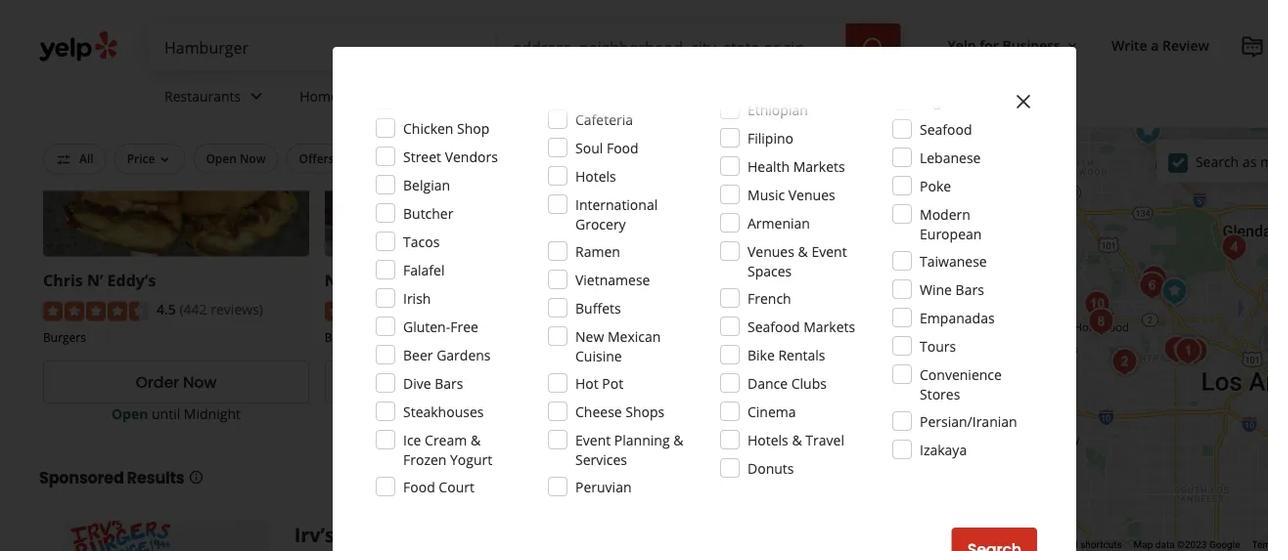 Task type: vqa. For each thing, say whether or not it's contained in the screenshot.
rightmost 'Order'
yes



Task type: locate. For each thing, give the bounding box(es) containing it.
lebanese
[[920, 148, 981, 167]]

event down music venues on the right top of the page
[[812, 242, 847, 261]]

1 horizontal spatial hotels
[[748, 431, 788, 450]]

bars up empanadas
[[956, 280, 984, 299]]

venues down health markets
[[788, 185, 835, 204]]

1 burger from the left
[[369, 270, 422, 291]]

burgers up cuisine
[[606, 330, 649, 346]]

offers delivery button
[[286, 144, 396, 174]]

& up yogurt
[[471, 431, 481, 450]]

term link
[[1252, 540, 1268, 551]]

1 horizontal spatial business
[[1002, 36, 1061, 54]]

for for good
[[674, 151, 691, 167]]

2 horizontal spatial now
[[465, 372, 498, 394]]

until up cream
[[432, 405, 461, 424]]

search
[[1196, 152, 1239, 171]]

european
[[920, 225, 982, 243]]

1 vertical spatial food
[[399, 330, 426, 346]]

hotels down 9:00
[[748, 431, 788, 450]]

open now button
[[193, 144, 278, 174]]

offers takeout button
[[511, 144, 621, 174]]

& inside event planning & services
[[673, 431, 683, 450]]

& down armenian
[[798, 242, 808, 261]]

0 horizontal spatial event
[[575, 431, 611, 450]]

1 horizontal spatial seafood
[[920, 120, 972, 138]]

2 order now link from the left
[[325, 362, 591, 405]]

now inside 'button'
[[240, 151, 266, 167]]

beer
[[403, 346, 433, 364]]

burgers down 4.5 star rating image
[[43, 330, 86, 346]]

1 horizontal spatial order now link
[[325, 362, 591, 405]]

until down order now
[[152, 405, 180, 424]]

2 burger from the left
[[651, 270, 705, 291]]

1 reviews) from the left
[[211, 301, 263, 320]]

open now
[[206, 151, 266, 167]]

0 horizontal spatial services
[[342, 87, 394, 105]]

chris n' eddy's image
[[1155, 273, 1194, 312], [1155, 273, 1194, 312]]

offers left delivery
[[299, 151, 334, 167]]

& right 'planning'
[[673, 431, 683, 450]]

close image
[[1012, 90, 1035, 114]]

food down frozen
[[403, 478, 435, 497]]

hook burger image
[[1129, 112, 1168, 151]]

1 vertical spatial services
[[575, 451, 627, 469]]

irv's burgers image
[[1078, 285, 1117, 324], [1105, 343, 1144, 382]]

now up 'midnight'
[[183, 372, 217, 394]]

hot
[[766, 151, 786, 167], [575, 374, 599, 393]]

seafood down french
[[748, 318, 800, 336]]

0 vertical spatial services
[[342, 87, 394, 105]]

dance clubs
[[748, 374, 827, 393]]

1 horizontal spatial burgers
[[340, 522, 416, 549]]

4.5 star rating image
[[43, 302, 149, 322]]

1 horizontal spatial now
[[240, 151, 266, 167]]

food
[[607, 138, 639, 157], [399, 330, 426, 346], [403, 478, 435, 497]]

1 horizontal spatial bars
[[956, 280, 984, 299]]

services
[[342, 87, 394, 105], [575, 451, 627, 469]]

persian/iranian
[[920, 412, 1017, 431]]

0 horizontal spatial hot
[[575, 374, 599, 393]]

now
[[240, 151, 266, 167], [183, 372, 217, 394], [465, 372, 498, 394]]

1 horizontal spatial event
[[812, 242, 847, 261]]

keyboard shortcuts button
[[1037, 539, 1122, 552]]

food right soul
[[607, 138, 639, 157]]

open
[[206, 151, 237, 167], [111, 405, 148, 424], [392, 405, 429, 424]]

0 vertical spatial markets
[[793, 157, 845, 176]]

view
[[685, 372, 722, 394]]

1 offers from the left
[[299, 151, 334, 167]]

spaces
[[748, 262, 792, 280]]

hot inside dialog
[[575, 374, 599, 393]]

1 horizontal spatial hot
[[766, 151, 786, 167]]

food inside burgers, fast food order now
[[399, 330, 426, 346]]

0 vertical spatial new
[[814, 151, 840, 167]]

hot inside button
[[766, 151, 786, 167]]

1 vertical spatial bars
[[435, 374, 463, 393]]

1 horizontal spatial open
[[206, 151, 237, 167]]

0 vertical spatial venues
[[788, 185, 835, 204]]

burgers
[[43, 330, 86, 346], [606, 330, 649, 346], [340, 522, 416, 549]]

cuisine
[[575, 347, 622, 365]]

1 vertical spatial hot
[[575, 374, 599, 393]]

10:30
[[464, 405, 499, 424]]

0 horizontal spatial for
[[674, 151, 691, 167]]

new
[[814, 151, 840, 167], [575, 327, 604, 346]]

street
[[403, 147, 441, 166]]

services inside business categories element
[[342, 87, 394, 105]]

shops
[[626, 403, 665, 421]]

0 horizontal spatial bars
[[435, 374, 463, 393]]

convenience stores
[[920, 365, 1002, 404]]

1 pm from the left
[[503, 405, 523, 424]]

results
[[127, 468, 184, 490]]

0 horizontal spatial seafood
[[748, 318, 800, 336]]

mexican
[[608, 327, 661, 346]]

term
[[1252, 540, 1268, 551]]

shop
[[457, 119, 490, 137]]

business categories element
[[149, 70, 1268, 127]]

seafood
[[920, 120, 972, 138], [748, 318, 800, 336]]

soul
[[575, 138, 603, 157]]

business down bike
[[726, 372, 793, 394]]

16 info v2 image
[[188, 471, 204, 486]]

for inside user actions 'element'
[[980, 36, 999, 54]]

0 horizontal spatial now
[[183, 372, 217, 394]]

0 horizontal spatial hotels
[[575, 167, 616, 185]]

irv's burgers image down trophies burger club image
[[1105, 343, 1144, 382]]

1 horizontal spatial burger
[[651, 270, 705, 291]]

0 horizontal spatial burgers
[[43, 330, 86, 346]]

order up open until midnight
[[136, 372, 179, 394]]

2 order from the left
[[417, 372, 461, 394]]

2 horizontal spatial until
[[718, 405, 746, 424]]

0 horizontal spatial pm
[[503, 405, 523, 424]]

all button
[[43, 144, 106, 175]]

hot down filipino
[[766, 151, 786, 167]]

open down order now
[[111, 405, 148, 424]]

belgian
[[403, 176, 450, 194]]

until left 9:00
[[718, 405, 746, 424]]

dialog
[[0, 0, 1268, 552]]

order now link up open until midnight
[[43, 362, 309, 405]]

event
[[812, 242, 847, 261], [575, 431, 611, 450]]

burger up 4.1 star rating image on the bottom of page
[[651, 270, 705, 291]]

irv's burgers image
[[1105, 343, 1144, 382]]

0 vertical spatial hot
[[766, 151, 786, 167]]

1 vertical spatial hotels
[[748, 431, 788, 450]]

offers
[[299, 151, 334, 167], [523, 151, 559, 167]]

seafood markets
[[748, 318, 855, 336]]

offers for offers delivery
[[299, 151, 334, 167]]

1 vertical spatial business
[[726, 372, 793, 394]]

nexx burger link
[[325, 270, 422, 291]]

pm right "10:30"
[[503, 405, 523, 424]]

1 horizontal spatial until
[[432, 405, 461, 424]]

1 horizontal spatial for
[[980, 36, 999, 54]]

grocery
[[575, 215, 626, 233]]

now up "10:30"
[[465, 372, 498, 394]]

falafel
[[403, 261, 445, 279]]

international grocery
[[575, 195, 658, 233]]

hot pot
[[575, 374, 624, 393]]

burger up 4 star rating image
[[369, 270, 422, 291]]

1 vertical spatial new
[[575, 327, 604, 346]]

& inside ice cream & frozen yogurt
[[471, 431, 481, 450]]

services up the peruvian
[[575, 451, 627, 469]]

2 offers from the left
[[523, 151, 559, 167]]

business left 16 chevron down v2 icon
[[1002, 36, 1061, 54]]

1 until from the left
[[152, 405, 180, 424]]

now down 24 chevron down v2 icon
[[240, 151, 266, 167]]

gardens
[[437, 346, 491, 364]]

ice
[[403, 431, 421, 450]]

3 until from the left
[[718, 405, 746, 424]]

0 horizontal spatial order
[[136, 372, 179, 394]]

markets for health markets
[[793, 157, 845, 176]]

french
[[748, 289, 791, 308]]

None search field
[[149, 23, 905, 70]]

view business link
[[606, 362, 872, 405]]

pm up hotels & travel
[[781, 405, 801, 424]]

map region
[[687, 0, 1268, 552]]

0 horizontal spatial until
[[152, 405, 180, 424]]

2 reviews) from the left
[[777, 301, 829, 320]]

new up cuisine
[[575, 327, 604, 346]]

1 horizontal spatial reviews)
[[777, 301, 829, 320]]

open down restaurants link
[[206, 151, 237, 167]]

hook burger link
[[606, 270, 705, 291]]

burgers right irv's
[[340, 522, 416, 549]]

1 vertical spatial venues
[[748, 242, 794, 261]]

0 vertical spatial hotels
[[575, 167, 616, 185]]

all
[[79, 151, 94, 167]]

restaurants
[[164, 87, 241, 105]]

offers left takeout
[[523, 151, 559, 167]]

1 horizontal spatial order
[[417, 372, 461, 394]]

fast
[[374, 330, 396, 346]]

order now link up open until 10:30 pm
[[325, 362, 591, 405]]

1 horizontal spatial new
[[814, 151, 840, 167]]

dialog containing nightlife
[[0, 0, 1268, 552]]

0 vertical spatial event
[[812, 242, 847, 261]]

2 horizontal spatial burgers
[[606, 330, 649, 346]]

0 horizontal spatial new
[[575, 327, 604, 346]]

& left travel
[[792, 431, 802, 450]]

hot left pot
[[575, 374, 599, 393]]

tours
[[920, 337, 956, 356]]

burgers, fast food order now
[[325, 330, 498, 394]]

hollywood burger image
[[1133, 267, 1172, 306]]

irv's burgers image left hollywood burger icon
[[1078, 285, 1117, 324]]

bars down beer gardens
[[435, 374, 463, 393]]

music
[[748, 185, 785, 204]]

for right yelp
[[980, 36, 999, 54]]

order now link
[[43, 362, 309, 405], [325, 362, 591, 405]]

16 filter v2 image
[[56, 152, 71, 168]]

hot and new button
[[753, 144, 852, 174]]

2 horizontal spatial open
[[392, 405, 429, 424]]

0 vertical spatial bars
[[956, 280, 984, 299]]

reviews) right (442
[[211, 301, 263, 320]]

1 vertical spatial for
[[674, 151, 691, 167]]

1 vertical spatial seafood
[[748, 318, 800, 336]]

0 vertical spatial for
[[980, 36, 999, 54]]

1 horizontal spatial pm
[[781, 405, 801, 424]]

0 horizontal spatial offers
[[299, 151, 334, 167]]

event down cheese
[[575, 431, 611, 450]]

sponsored results
[[39, 468, 184, 490]]

& inside venues & event spaces
[[798, 242, 808, 261]]

0 horizontal spatial open
[[111, 405, 148, 424]]

bike rentals
[[748, 346, 825, 364]]

filters group
[[39, 144, 856, 175]]

bars
[[956, 280, 984, 299], [435, 374, 463, 393]]

venues up spaces
[[748, 242, 794, 261]]

1 horizontal spatial offers
[[523, 151, 559, 167]]

google
[[1209, 540, 1240, 551]]

0 horizontal spatial business
[[726, 372, 793, 394]]

1 vertical spatial markets
[[804, 318, 855, 336]]

1 horizontal spatial services
[[575, 451, 627, 469]]

markets up music venues on the right top of the page
[[793, 157, 845, 176]]

0 horizontal spatial order now link
[[43, 362, 309, 405]]

order up steakhouses
[[417, 372, 461, 394]]

burgers for view business
[[606, 330, 649, 346]]

cheese shops
[[575, 403, 665, 421]]

services right home
[[342, 87, 394, 105]]

projects image
[[1241, 35, 1264, 59]]

reviews) up rentals
[[777, 301, 829, 320]]

new right and
[[814, 151, 840, 167]]

4.5 (442 reviews)
[[157, 301, 263, 320]]

seafood down nightlife
[[920, 120, 972, 138]]

markets up rentals
[[804, 318, 855, 336]]

16 chevron down v2 image
[[1065, 38, 1080, 54]]

1 order now link from the left
[[43, 362, 309, 405]]

0 horizontal spatial reviews)
[[211, 301, 263, 320]]

cheese
[[575, 403, 622, 421]]

stores
[[920, 385, 960, 404]]

hotels down soul
[[575, 167, 616, 185]]

0 vertical spatial seafood
[[920, 120, 972, 138]]

gluten-
[[403, 318, 450, 336]]

write a review
[[1112, 36, 1209, 54]]

cassell's hamburgers image
[[1169, 332, 1208, 371], [1169, 332, 1208, 371]]

open up ice
[[392, 405, 429, 424]]

new inside button
[[814, 151, 840, 167]]

for inside filters group
[[674, 151, 691, 167]]

morrison atwater village image
[[1215, 228, 1254, 268]]

1 vertical spatial event
[[575, 431, 611, 450]]

now for open now
[[240, 151, 266, 167]]

2 until from the left
[[432, 405, 461, 424]]

for right good
[[674, 151, 691, 167]]

izakaya
[[920, 441, 967, 459]]

irish
[[403, 289, 431, 308]]

seafood for seafood
[[920, 120, 972, 138]]

0 vertical spatial business
[[1002, 36, 1061, 54]]

food right fast at the left of the page
[[399, 330, 426, 346]]

0 horizontal spatial burger
[[369, 270, 422, 291]]

bars for dive bars
[[435, 374, 463, 393]]

nexx
[[325, 270, 365, 291]]

until
[[152, 405, 180, 424], [432, 405, 461, 424], [718, 405, 746, 424]]



Task type: describe. For each thing, give the bounding box(es) containing it.
google image
[[927, 526, 992, 552]]

burgers for order now
[[43, 330, 86, 346]]

seafood for seafood markets
[[748, 318, 800, 336]]

burgers,
[[325, 330, 371, 346]]

travel
[[806, 431, 844, 450]]

vendors
[[445, 147, 498, 166]]

free
[[450, 318, 478, 336]]

dive
[[403, 374, 431, 393]]

new inside new mexican cuisine
[[575, 327, 604, 346]]

order now link for nexx burger
[[325, 362, 591, 405]]

now inside burgers, fast food order now
[[465, 372, 498, 394]]

modern european
[[920, 205, 982, 243]]

ice cream & frozen yogurt
[[403, 431, 492, 469]]

view business
[[685, 372, 793, 394]]

dinner
[[694, 151, 733, 167]]

juicy j's image
[[1176, 332, 1215, 371]]

event inside event planning & services
[[575, 431, 611, 450]]

reservations
[[417, 151, 490, 167]]

nexx burger
[[325, 270, 422, 291]]

cafeteria
[[575, 110, 633, 129]]

user actions element
[[932, 27, 1268, 67]]

now for order now
[[183, 372, 217, 394]]

donuts
[[748, 459, 794, 478]]

4.5
[[157, 301, 176, 320]]

markets for seafood markets
[[804, 318, 855, 336]]

shortcuts
[[1080, 540, 1122, 551]]

data
[[1155, 540, 1175, 551]]

for for yelp
[[980, 36, 999, 54]]

bars for wine bars
[[956, 280, 984, 299]]

until 9:00 pm
[[718, 405, 801, 424]]

(442
[[180, 301, 207, 320]]

and
[[789, 151, 811, 167]]

irv's burgers link
[[294, 522, 416, 549]]

home services link
[[284, 70, 437, 127]]

burger for order now
[[369, 270, 422, 291]]

m
[[1260, 152, 1268, 171]]

court
[[439, 478, 474, 497]]

steakhouses
[[403, 403, 484, 421]]

(1.3k
[[743, 301, 773, 320]]

cream
[[425, 431, 467, 450]]

open until midnight
[[111, 405, 241, 424]]

for the win image
[[1134, 260, 1174, 299]]

empanadas
[[920, 309, 995, 327]]

planning
[[614, 431, 670, 450]]

hook
[[606, 270, 647, 291]]

reviews) for order now
[[211, 301, 263, 320]]

restaurants link
[[149, 70, 284, 127]]

burger for view business
[[651, 270, 705, 291]]

search image
[[862, 36, 885, 60]]

©2023
[[1177, 540, 1207, 551]]

good for dinner button
[[628, 144, 745, 174]]

offers takeout
[[523, 151, 608, 167]]

keyboard shortcuts
[[1037, 540, 1122, 551]]

gluten-free
[[403, 318, 478, 336]]

chicken
[[403, 119, 453, 137]]

as
[[1243, 152, 1257, 171]]

convenience
[[920, 365, 1002, 384]]

0 vertical spatial irv's burgers image
[[1078, 285, 1117, 324]]

nightlife
[[920, 91, 974, 110]]

taiwanese
[[920, 252, 987, 271]]

takeout
[[562, 151, 608, 167]]

ramen
[[575, 242, 620, 261]]

order now link for chris n' eddy's
[[43, 362, 309, 405]]

until for nexx burger
[[432, 405, 461, 424]]

peruvian
[[575, 478, 632, 497]]

armenian
[[748, 214, 810, 232]]

2 pm from the left
[[781, 405, 801, 424]]

health markets
[[748, 157, 845, 176]]

open for nexx burger
[[392, 405, 429, 424]]

monty's good burger image
[[1157, 330, 1196, 369]]

irv's
[[294, 522, 335, 549]]

chris n' eddy's
[[43, 270, 156, 291]]

open until 10:30 pm
[[392, 405, 523, 424]]

hotels for hotels
[[575, 167, 616, 185]]

midnight
[[184, 405, 241, 424]]

order inside burgers, fast food order now
[[417, 372, 461, 394]]

wine bars
[[920, 280, 984, 299]]

map data ©2023 google
[[1134, 540, 1240, 551]]

offers for offers takeout
[[523, 151, 559, 167]]

good
[[641, 151, 671, 167]]

services inside event planning & services
[[575, 451, 627, 469]]

map
[[1134, 540, 1153, 551]]

search as m
[[1196, 152, 1268, 171]]

hook burger
[[606, 270, 705, 291]]

chicken shop
[[403, 119, 490, 137]]

4.1 star rating image
[[606, 302, 712, 322]]

4.1
[[720, 301, 739, 320]]

hot for hot and new
[[766, 151, 786, 167]]

tacos
[[403, 232, 440, 251]]

4 star rating image
[[325, 302, 430, 322]]

4.1 (1.3k reviews)
[[720, 301, 829, 320]]

event inside venues & event spaces
[[812, 242, 847, 261]]

9:00
[[750, 405, 777, 424]]

street vendors
[[403, 147, 498, 166]]

review
[[1163, 36, 1209, 54]]

1 order from the left
[[136, 372, 179, 394]]

poke
[[920, 177, 951, 195]]

soul food
[[575, 138, 639, 157]]

1 vertical spatial irv's burgers image
[[1105, 343, 1144, 382]]

hot and new
[[766, 151, 840, 167]]

hotels for hotels & travel
[[748, 431, 788, 450]]

2 vertical spatial food
[[403, 478, 435, 497]]

0 vertical spatial food
[[607, 138, 639, 157]]

business inside yelp for business button
[[1002, 36, 1061, 54]]

hot for hot pot
[[575, 374, 599, 393]]

until for chris n' eddy's
[[152, 405, 180, 424]]

business inside view business link
[[726, 372, 793, 394]]

write
[[1112, 36, 1147, 54]]

trophies burger club image
[[1082, 303, 1121, 342]]

reviews) for view business
[[777, 301, 829, 320]]

good for dinner
[[641, 151, 733, 167]]

delivery
[[337, 151, 384, 167]]

dance
[[748, 374, 788, 393]]

wine
[[920, 280, 952, 299]]

open inside 'button'
[[206, 151, 237, 167]]

ethiopian
[[748, 100, 808, 119]]

write a review link
[[1104, 27, 1217, 63]]

eddy's
[[107, 270, 156, 291]]

home
[[300, 87, 338, 105]]

a
[[1151, 36, 1159, 54]]

venues inside venues & event spaces
[[748, 242, 794, 261]]

vietnamese
[[575, 271, 650, 289]]

24 chevron down v2 image
[[245, 85, 268, 108]]

frozen
[[403, 451, 447, 469]]

event planning & services
[[575, 431, 683, 469]]

open for chris n' eddy's
[[111, 405, 148, 424]]



